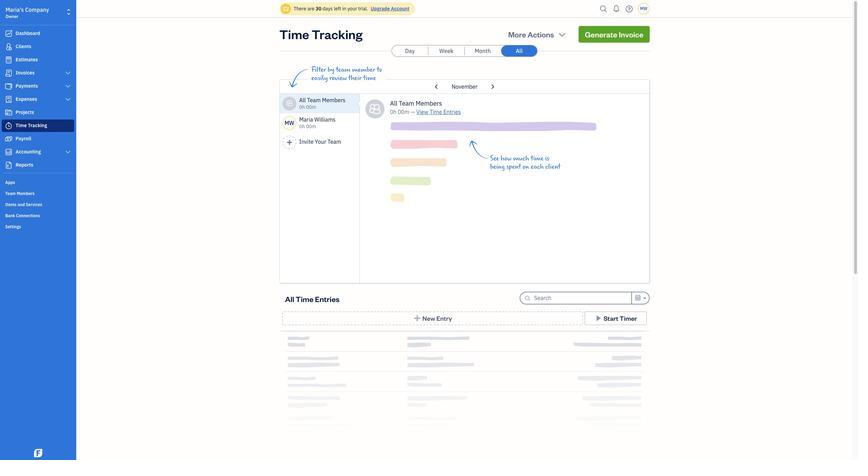 Task type: vqa. For each thing, say whether or not it's contained in the screenshot.
the rightmost the 30
no



Task type: locate. For each thing, give the bounding box(es) containing it.
team up —
[[399, 100, 414, 107]]

team inside all team members 0h 00m
[[307, 97, 321, 104]]

client
[[545, 163, 561, 171]]

chevrondown image
[[557, 29, 567, 39]]

chevron large down image for accounting
[[65, 149, 71, 155]]

2 horizontal spatial members
[[416, 100, 442, 107]]

chevron large down image inside payments link
[[65, 84, 71, 89]]

00m inside all team members 0h 00m
[[306, 104, 316, 110]]

0 vertical spatial mw
[[640, 6, 648, 11]]

expenses link
[[2, 93, 74, 106]]

freshbooks image
[[33, 449, 44, 458]]

0h left —
[[390, 109, 397, 115]]

team up the maria
[[307, 97, 321, 104]]

1 horizontal spatial mw
[[640, 6, 648, 11]]

time tracking down 30
[[279, 26, 363, 42]]

members up view
[[416, 100, 442, 107]]

reports
[[16, 162, 33, 168]]

plus image left invite
[[286, 139, 293, 146]]

chevron large down image
[[65, 70, 71, 76]]

chevron large down image inside accounting link
[[65, 149, 71, 155]]

time inside time tracking link
[[16, 122, 27, 129]]

upgrade
[[371, 6, 390, 12]]

0 horizontal spatial time tracking
[[16, 122, 47, 129]]

maria williams 0h 00m
[[299, 116, 336, 130]]

all inside all team members 0h 00m — view time entries
[[390, 100, 397, 107]]

0 horizontal spatial plus image
[[286, 139, 293, 146]]

clients
[[16, 43, 31, 50]]

0h inside all team members 0h 00m — view time entries
[[390, 109, 397, 115]]

Search text field
[[534, 293, 631, 304]]

there are 30 days left in your trial. upgrade account
[[294, 6, 409, 12]]

all for all time entries
[[285, 294, 294, 304]]

filter
[[311, 66, 326, 74]]

30
[[316, 6, 321, 12]]

users image
[[286, 100, 293, 108]]

all time entries
[[285, 294, 340, 304]]

mw right go to help icon
[[640, 6, 648, 11]]

1 horizontal spatial plus image
[[413, 315, 421, 322]]

plus image inside the invite your team button
[[286, 139, 293, 146]]

invoice
[[619, 29, 644, 39]]

0 horizontal spatial mw
[[285, 120, 294, 127]]

invoices
[[16, 70, 35, 76]]

team inside all team members 0h 00m — view time entries
[[399, 100, 414, 107]]

clients link
[[2, 41, 74, 53]]

trial.
[[358, 6, 368, 12]]

connections
[[16, 213, 40, 218]]

how
[[501, 155, 512, 163]]

search image
[[598, 4, 609, 14]]

tracking
[[312, 26, 363, 42], [28, 122, 47, 129]]

1 vertical spatial time
[[531, 155, 544, 163]]

start timer button
[[585, 312, 647, 326]]

chevron large down image for payments
[[65, 84, 71, 89]]

0 horizontal spatial entries
[[315, 294, 340, 304]]

0 vertical spatial time
[[363, 74, 376, 82]]

reports link
[[2, 159, 74, 172]]

1 chevron large down image from the top
[[65, 84, 71, 89]]

expense image
[[5, 96, 13, 103]]

time tracking down projects "link"
[[16, 122, 47, 129]]

left
[[334, 6, 341, 12]]

plus image
[[286, 139, 293, 146], [413, 315, 421, 322]]

team down apps
[[5, 191, 16, 196]]

payments
[[16, 83, 38, 89]]

chevron large down image inside expenses link
[[65, 97, 71, 102]]

items and services
[[5, 202, 42, 207]]

mw left the maria
[[285, 120, 294, 127]]

invoice image
[[5, 70, 13, 77]]

team right 'your' at the left of page
[[328, 138, 341, 145]]

0h down the maria
[[299, 123, 305, 130]]

00m down the maria
[[306, 123, 316, 130]]

00m for all team members 0h 00m — view time entries
[[398, 109, 409, 115]]

1 vertical spatial tracking
[[28, 122, 47, 129]]

members
[[322, 97, 345, 104], [416, 100, 442, 107], [17, 191, 35, 196]]

00m left —
[[398, 109, 409, 115]]

maria's
[[6, 6, 24, 13]]

members up items and services at the top of page
[[17, 191, 35, 196]]

time down the member
[[363, 74, 376, 82]]

00m up the maria
[[306, 104, 316, 110]]

new entry
[[422, 314, 452, 322]]

all for all team members 0h 00m — view time entries
[[390, 100, 397, 107]]

0h inside all team members 0h 00m
[[299, 104, 305, 110]]

team inside button
[[328, 138, 341, 145]]

1 horizontal spatial time tracking
[[279, 26, 363, 42]]

team
[[307, 97, 321, 104], [399, 100, 414, 107], [328, 138, 341, 145], [5, 191, 16, 196]]

generate invoice
[[585, 29, 644, 39]]

0 vertical spatial plus image
[[286, 139, 293, 146]]

3 chevron large down image from the top
[[65, 149, 71, 155]]

services
[[26, 202, 42, 207]]

all inside all team members 0h 00m
[[299, 97, 306, 104]]

0h for all team members 0h 00m — view time entries
[[390, 109, 397, 115]]

all
[[516, 48, 523, 54], [299, 97, 306, 104], [390, 100, 397, 107], [285, 294, 294, 304]]

1 vertical spatial plus image
[[413, 315, 421, 322]]

there
[[294, 6, 306, 12]]

go to help image
[[624, 4, 635, 14]]

time up each
[[531, 155, 544, 163]]

0h
[[299, 104, 305, 110], [390, 109, 397, 115], [299, 123, 305, 130]]

1 horizontal spatial members
[[322, 97, 345, 104]]

0 vertical spatial chevron large down image
[[65, 84, 71, 89]]

1 vertical spatial time tracking
[[16, 122, 47, 129]]

time
[[279, 26, 309, 42], [430, 109, 442, 115], [16, 122, 27, 129], [296, 294, 314, 304]]

1 horizontal spatial time
[[531, 155, 544, 163]]

are
[[307, 6, 314, 12]]

2 chevron large down image from the top
[[65, 97, 71, 102]]

view
[[416, 109, 428, 115]]

team
[[336, 66, 351, 74]]

members inside all team members 0h 00m
[[322, 97, 345, 104]]

0h right users image
[[299, 104, 305, 110]]

00m inside all team members 0h 00m — view time entries
[[398, 109, 409, 115]]

month
[[475, 48, 491, 54]]

members inside all team members 0h 00m — view time entries
[[416, 100, 442, 107]]

all team members 0h 00m
[[299, 97, 345, 110]]

owner
[[6, 14, 18, 19]]

settings
[[5, 224, 21, 230]]

members up williams
[[322, 97, 345, 104]]

1 vertical spatial chevron large down image
[[65, 97, 71, 102]]

expenses
[[16, 96, 37, 102]]

day
[[405, 48, 415, 54]]

is
[[545, 155, 549, 163]]

0 horizontal spatial tracking
[[28, 122, 47, 129]]

and
[[18, 202, 25, 207]]

report image
[[5, 162, 13, 169]]

apps
[[5, 180, 15, 185]]

in
[[342, 6, 346, 12]]

view time entries button
[[416, 108, 461, 116]]

0 horizontal spatial time
[[363, 74, 376, 82]]

all for all team members 0h 00m
[[299, 97, 306, 104]]

all link
[[501, 45, 537, 57]]

2 vertical spatial chevron large down image
[[65, 149, 71, 155]]

plus image left new at the bottom of the page
[[413, 315, 421, 322]]

tracking down projects "link"
[[28, 122, 47, 129]]

time inside all team members 0h 00m — view time entries
[[430, 109, 442, 115]]

00m
[[306, 104, 316, 110], [398, 109, 409, 115], [306, 123, 316, 130]]

1 horizontal spatial entries
[[443, 109, 461, 115]]

new entry button
[[282, 312, 583, 326]]

project image
[[5, 109, 13, 116]]

invite your team button
[[280, 133, 360, 152]]

0 vertical spatial entries
[[443, 109, 461, 115]]

tracking down left
[[312, 26, 363, 42]]

time tracking inside time tracking link
[[16, 122, 47, 129]]

0 horizontal spatial members
[[17, 191, 35, 196]]

money image
[[5, 136, 13, 143]]

members inside 'link'
[[17, 191, 35, 196]]

more
[[508, 29, 526, 39]]

estimate image
[[5, 57, 13, 63]]

1 vertical spatial entries
[[315, 294, 340, 304]]

dashboard
[[16, 30, 40, 36]]

by
[[328, 66, 334, 74]]

time tracking
[[279, 26, 363, 42], [16, 122, 47, 129]]

1 horizontal spatial tracking
[[312, 26, 363, 42]]

chevron large down image
[[65, 84, 71, 89], [65, 97, 71, 102], [65, 149, 71, 155]]

generate
[[585, 29, 617, 39]]

plus image inside new entry button
[[413, 315, 421, 322]]

next month image
[[488, 81, 497, 92]]

entries
[[443, 109, 461, 115], [315, 294, 340, 304]]

members for all team members 0h 00m — view time entries
[[416, 100, 442, 107]]

invoices link
[[2, 67, 74, 79]]



Task type: describe. For each thing, give the bounding box(es) containing it.
timer
[[620, 314, 637, 322]]

dashboard link
[[2, 27, 74, 40]]

month link
[[465, 45, 501, 57]]

start timer
[[604, 314, 637, 322]]

0h for all team members 0h 00m
[[299, 104, 305, 110]]

time tracking link
[[2, 120, 74, 132]]

projects link
[[2, 106, 74, 119]]

more actions
[[508, 29, 554, 39]]

play image
[[594, 315, 602, 322]]

accounting link
[[2, 146, 74, 158]]

items
[[5, 202, 17, 207]]

week
[[439, 48, 454, 54]]

1 vertical spatial mw
[[285, 120, 294, 127]]

new
[[422, 314, 435, 322]]

team members link
[[2, 188, 74, 199]]

to
[[377, 66, 382, 74]]

spent
[[507, 163, 521, 171]]

your
[[347, 6, 357, 12]]

days
[[323, 6, 333, 12]]

chart image
[[5, 149, 13, 156]]

chevron large down image for expenses
[[65, 97, 71, 102]]

invite
[[299, 138, 314, 145]]

payments link
[[2, 80, 74, 93]]

each
[[531, 163, 544, 171]]

maria's company owner
[[6, 6, 49, 19]]

mw button
[[638, 3, 650, 15]]

settings link
[[2, 222, 74, 232]]

estimates link
[[2, 54, 74, 66]]

november
[[452, 83, 478, 90]]

member
[[352, 66, 375, 74]]

apps link
[[2, 177, 74, 188]]

generate invoice button
[[579, 26, 650, 43]]

upgrade account link
[[369, 6, 409, 12]]

week link
[[428, 45, 464, 57]]

plus image for the invite your team button
[[286, 139, 293, 146]]

payroll link
[[2, 133, 74, 145]]

0 vertical spatial tracking
[[312, 26, 363, 42]]

bank connections link
[[2, 210, 74, 221]]

bank connections
[[5, 213, 40, 218]]

members for all team members 0h 00m
[[322, 97, 345, 104]]

all for all
[[516, 48, 523, 54]]

actions
[[528, 29, 554, 39]]

on
[[523, 163, 529, 171]]

team members
[[5, 191, 35, 196]]

00m inside maria williams 0h 00m
[[306, 123, 316, 130]]

see
[[490, 155, 499, 163]]

previous month image
[[432, 81, 441, 92]]

projects
[[16, 109, 34, 115]]

0 vertical spatial time tracking
[[279, 26, 363, 42]]

your
[[315, 138, 326, 145]]

mw inside 'dropdown button'
[[640, 6, 648, 11]]

plus image for new entry button
[[413, 315, 421, 322]]

maria
[[299, 116, 313, 123]]

account
[[391, 6, 409, 12]]

estimates
[[16, 57, 38, 63]]

bank
[[5, 213, 15, 218]]

time inside the filter by team member to easily review their time
[[363, 74, 376, 82]]

filter by team member to easily review their time
[[311, 66, 382, 82]]

being
[[490, 163, 505, 171]]

all team members 0h 00m — view time entries
[[390, 100, 461, 115]]

caretdown image
[[642, 294, 646, 303]]

tracking inside the main element
[[28, 122, 47, 129]]

payroll
[[16, 136, 31, 142]]

see how much time is being spent on each client
[[490, 155, 561, 171]]

timer image
[[5, 122, 13, 129]]

day link
[[392, 45, 428, 57]]

payment image
[[5, 83, 13, 90]]

00m for all team members 0h 00m
[[306, 104, 316, 110]]

much
[[513, 155, 529, 163]]

crown image
[[282, 5, 290, 12]]

client image
[[5, 43, 13, 50]]

review
[[329, 74, 347, 82]]

more actions button
[[502, 26, 573, 43]]

start
[[604, 314, 618, 322]]

company
[[25, 6, 49, 13]]

items and services link
[[2, 199, 74, 210]]

notifications image
[[611, 2, 622, 16]]

invite your team
[[299, 138, 341, 145]]

dashboard image
[[5, 30, 13, 37]]

main element
[[0, 0, 94, 460]]

entries inside all team members 0h 00m — view time entries
[[443, 109, 461, 115]]

—
[[411, 109, 415, 115]]

williams
[[314, 116, 336, 123]]

time inside see how much time is being spent on each client
[[531, 155, 544, 163]]

entry
[[436, 314, 452, 322]]

calendar image
[[635, 294, 641, 302]]

team inside 'link'
[[5, 191, 16, 196]]

0h inside maria williams 0h 00m
[[299, 123, 305, 130]]

easily
[[311, 74, 328, 82]]



